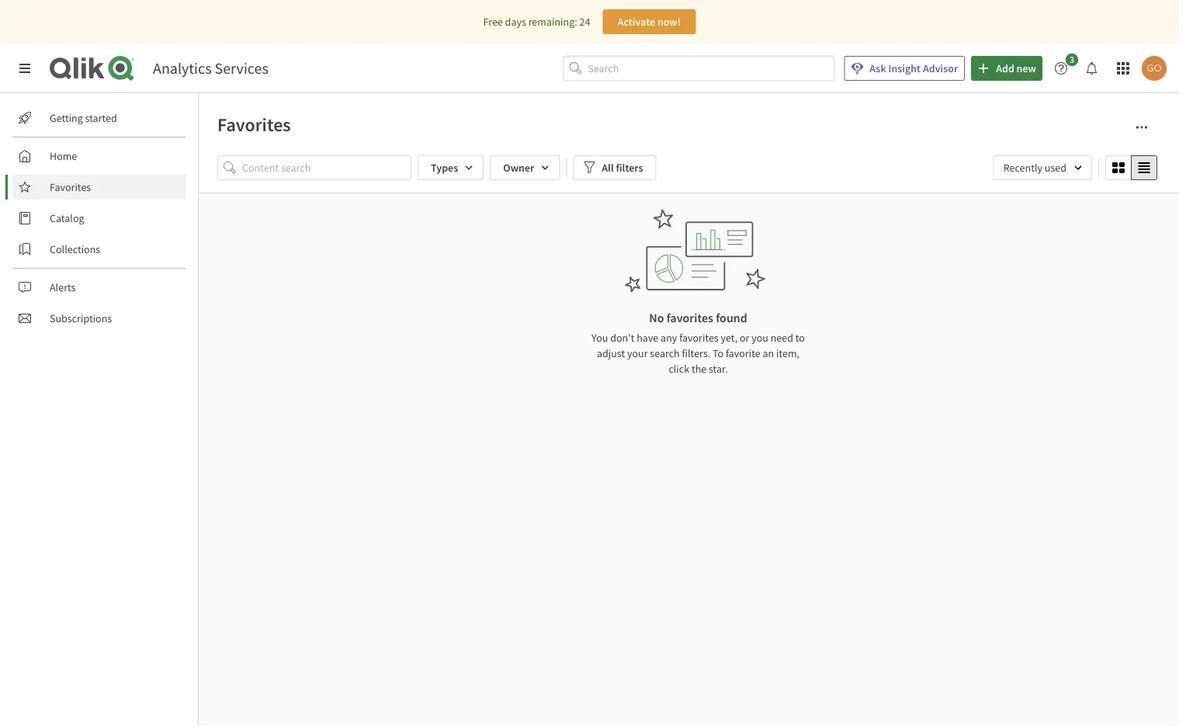 Task type: describe. For each thing, give the bounding box(es) containing it.
getting started
[[50, 111, 117, 125]]

ask insight advisor button
[[845, 56, 966, 81]]

alerts
[[50, 280, 76, 294]]

free days remaining: 24
[[484, 15, 591, 29]]

activate now! link
[[603, 9, 696, 34]]

no
[[650, 310, 665, 325]]

days
[[505, 15, 527, 29]]

navigation pane element
[[0, 99, 198, 337]]

favorites link
[[12, 175, 186, 200]]

1 vertical spatial favorites
[[680, 331, 719, 345]]

activate
[[618, 15, 656, 29]]

any
[[661, 331, 678, 345]]

have
[[637, 331, 659, 345]]

gary orlando image
[[1143, 56, 1167, 81]]

all filters button
[[573, 155, 657, 180]]

1 horizontal spatial favorites
[[217, 113, 291, 136]]

alerts link
[[12, 275, 186, 300]]

types button
[[418, 155, 484, 180]]

filters region
[[217, 152, 1161, 183]]

to
[[713, 346, 724, 360]]

analytics services
[[153, 59, 269, 78]]

owner button
[[490, 155, 560, 180]]

don't
[[611, 331, 635, 345]]

no favorites found you don't have any favorites yet, or you need to adjust your search filters. to favorite an item, click the star.
[[592, 310, 805, 376]]

started
[[85, 111, 117, 125]]

your
[[628, 346, 648, 360]]

an
[[763, 346, 775, 360]]

new
[[1017, 61, 1037, 75]]

more actions image
[[1136, 121, 1149, 134]]

you
[[592, 331, 608, 345]]

Content search text field
[[242, 155, 412, 180]]

used
[[1045, 161, 1067, 175]]

favorites inside navigation pane element
[[50, 180, 91, 194]]

owner
[[503, 161, 535, 175]]

switch view group
[[1106, 155, 1158, 180]]

adjust
[[597, 346, 625, 360]]

all filters
[[602, 161, 644, 175]]

Recently used field
[[994, 155, 1093, 180]]

activate now!
[[618, 15, 681, 29]]



Task type: vqa. For each thing, say whether or not it's contained in the screenshot.
No Favorites Found You Don'T Have Any Favorites Yet, Or You Need To Adjust Your Search Filters. To Favorite An Item, Click The Star.
yes



Task type: locate. For each thing, give the bounding box(es) containing it.
searchbar element
[[563, 56, 835, 81]]

subscriptions link
[[12, 306, 186, 331]]

favorites
[[217, 113, 291, 136], [50, 180, 91, 194]]

advisor
[[923, 61, 959, 75]]

found
[[716, 310, 748, 325]]

to
[[796, 331, 805, 345]]

types
[[431, 161, 458, 175]]

catalog link
[[12, 206, 186, 231]]

remaining:
[[529, 15, 578, 29]]

close sidebar menu image
[[19, 62, 31, 75]]

0 vertical spatial favorites
[[217, 113, 291, 136]]

click
[[669, 362, 690, 376]]

the
[[692, 362, 707, 376]]

3 button
[[1049, 54, 1084, 81]]

recently used
[[1004, 161, 1067, 175]]

search
[[650, 346, 680, 360]]

getting started link
[[12, 106, 186, 130]]

24
[[580, 15, 591, 29]]

favorites up filters.
[[680, 331, 719, 345]]

add new button
[[972, 56, 1043, 81]]

all
[[602, 161, 614, 175]]

recently
[[1004, 161, 1043, 175]]

favorites up the catalog on the top of the page
[[50, 180, 91, 194]]

collections
[[50, 242, 100, 256]]

ask insight advisor
[[870, 61, 959, 75]]

filters.
[[682, 346, 711, 360]]

analytics services element
[[153, 59, 269, 78]]

favorite
[[726, 346, 761, 360]]

catalog
[[50, 211, 84, 225]]

collections link
[[12, 237, 186, 262]]

insight
[[889, 61, 921, 75]]

filters
[[616, 161, 644, 175]]

home
[[50, 149, 77, 163]]

or
[[740, 331, 750, 345]]

1 vertical spatial favorites
[[50, 180, 91, 194]]

item,
[[777, 346, 800, 360]]

ask
[[870, 61, 887, 75]]

favorites up any
[[667, 310, 714, 325]]

home link
[[12, 144, 186, 169]]

favorites
[[667, 310, 714, 325], [680, 331, 719, 345]]

add
[[997, 61, 1015, 75]]

need
[[771, 331, 794, 345]]

star.
[[709, 362, 728, 376]]

yet,
[[721, 331, 738, 345]]

free
[[484, 15, 503, 29]]

you
[[752, 331, 769, 345]]

services
[[215, 59, 269, 78]]

favorites down services
[[217, 113, 291, 136]]

getting
[[50, 111, 83, 125]]

3
[[1070, 54, 1075, 66]]

subscriptions
[[50, 311, 112, 325]]

analytics
[[153, 59, 212, 78]]

now!
[[658, 15, 681, 29]]

0 horizontal spatial favorites
[[50, 180, 91, 194]]

Search text field
[[588, 56, 835, 81]]

0 vertical spatial favorites
[[667, 310, 714, 325]]

add new
[[997, 61, 1037, 75]]



